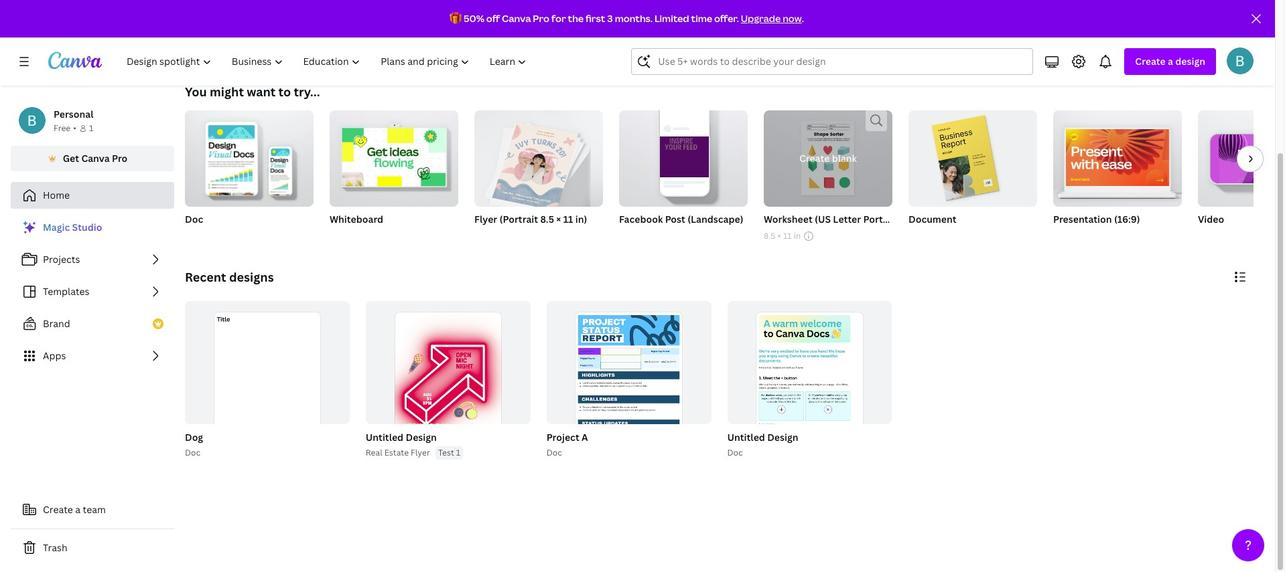 Task type: locate. For each thing, give the bounding box(es) containing it.
1 horizontal spatial 11
[[783, 230, 792, 242]]

0 horizontal spatial a
[[75, 504, 80, 517]]

document group
[[908, 105, 1037, 243]]

0 vertical spatial 1
[[89, 123, 93, 134]]

create a team
[[43, 504, 106, 517]]

templates
[[43, 285, 89, 298]]

video
[[1198, 213, 1224, 226]]

estate
[[384, 448, 409, 459]]

social media button
[[694, 0, 744, 62]]

videos button
[[778, 0, 810, 62]]

pro left for
[[533, 12, 549, 25]]

off
[[486, 12, 500, 25]]

0 horizontal spatial 1
[[89, 123, 93, 134]]

presentations button
[[617, 0, 671, 62]]

create inside button
[[43, 504, 73, 517]]

canva right off at the left top
[[502, 12, 531, 25]]

1 horizontal spatial canva
[[502, 12, 531, 25]]

magic studio
[[43, 221, 102, 234]]

group for doc group
[[185, 105, 314, 207]]

test
[[438, 448, 454, 459]]

1 right •
[[89, 123, 93, 134]]

11 inside flyer (portrait 8.5 × 11 in) group
[[563, 213, 573, 226]]

projects link
[[11, 247, 174, 273]]

canva right get
[[81, 152, 110, 165]]

× left in) at the top left of the page
[[556, 213, 561, 226]]

videos
[[781, 40, 807, 52]]

0 horizontal spatial untitled design button
[[366, 430, 437, 447]]

1 vertical spatial pro
[[112, 152, 128, 165]]

project a button
[[546, 430, 588, 447]]

1 vertical spatial create
[[43, 504, 73, 517]]

flyer right estate
[[411, 448, 430, 459]]

11 left in) at the top left of the page
[[563, 213, 573, 226]]

list containing magic studio
[[11, 214, 174, 370]]

2 design from the left
[[767, 432, 798, 444]]

8.5 × 11 in
[[764, 230, 801, 242]]

apps link
[[11, 343, 174, 370]]

whiteboards
[[544, 40, 594, 52]]

canva inside "button"
[[81, 152, 110, 165]]

flyer left (portrait
[[474, 213, 497, 226]]

pro inside get canva pro "button"
[[112, 152, 128, 165]]

flyer (portrait 8.5 × 11 in)
[[474, 213, 587, 226]]

designs
[[229, 269, 274, 285]]

× inside button
[[777, 230, 781, 242]]

group for whiteboard group at top left
[[330, 105, 458, 207]]

design inside untitled design doc
[[767, 432, 798, 444]]

worksheet
[[764, 213, 813, 226]]

1 horizontal spatial 8.5
[[764, 230, 775, 242]]

8.5 right (portrait
[[540, 213, 554, 226]]

for
[[551, 12, 566, 25]]

test 1 button
[[435, 447, 463, 461]]

dog button
[[185, 430, 203, 447]]

studio
[[72, 221, 102, 234]]

untitled inside button
[[366, 432, 403, 444]]

0 horizontal spatial 11
[[563, 213, 573, 226]]

portrait)
[[863, 213, 902, 226]]

pro
[[533, 12, 549, 25], [112, 152, 128, 165]]

untitled design doc
[[727, 432, 798, 459]]

get canva pro button
[[11, 146, 174, 172]]

8.5 × 11 in button
[[764, 230, 814, 243]]

flyer
[[474, 213, 497, 226], [411, 448, 430, 459]]

team
[[83, 504, 106, 517]]

1 vertical spatial 1
[[456, 448, 460, 459]]

flyer inside group
[[474, 213, 497, 226]]

0 horizontal spatial pro
[[112, 152, 128, 165]]

offer.
[[714, 12, 739, 25]]

group inside the worksheet (us letter portrait) group
[[764, 105, 892, 207]]

0 vertical spatial flyer
[[474, 213, 497, 226]]

1 horizontal spatial create
[[1135, 55, 1166, 68]]

1 horizontal spatial untitled design button
[[727, 430, 798, 447]]

1 vertical spatial 8.5
[[764, 230, 775, 242]]

for
[[404, 40, 417, 52]]

group for flyer (portrait 8.5 × 11 in) group
[[474, 105, 603, 211]]

11
[[563, 213, 573, 226], [783, 230, 792, 242]]

design for untitled design doc
[[767, 432, 798, 444]]

0 vertical spatial ×
[[556, 213, 561, 226]]

0 horizontal spatial design
[[406, 432, 437, 444]]

8.5 down worksheet
[[764, 230, 775, 242]]

trash
[[43, 542, 67, 555]]

0 vertical spatial a
[[1168, 55, 1173, 68]]

list
[[11, 214, 174, 370]]

create
[[1135, 55, 1166, 68], [43, 504, 73, 517]]

11 inside 8.5 × 11 in button
[[783, 230, 792, 242]]

0 horizontal spatial 8.5
[[540, 213, 554, 226]]

you
[[185, 84, 207, 100]]

1
[[89, 123, 93, 134], [456, 448, 460, 459]]

0 vertical spatial 8.5
[[540, 213, 554, 226]]

3
[[607, 12, 613, 25]]

upgrade now button
[[741, 12, 802, 25]]

None search field
[[631, 48, 1033, 75]]

1 untitled design button from the left
[[366, 430, 437, 447]]

facebook
[[619, 213, 663, 226]]

untitled
[[366, 432, 403, 444], [727, 432, 765, 444]]

to
[[278, 84, 291, 100]]

1 horizontal spatial flyer
[[474, 213, 497, 226]]

a left team
[[75, 504, 80, 517]]

products
[[862, 40, 898, 52]]

letter
[[833, 213, 861, 226]]

time
[[691, 12, 712, 25]]

presentation (16:9)
[[1053, 213, 1140, 226]]

1 right test
[[456, 448, 460, 459]]

1 vertical spatial 11
[[783, 230, 792, 242]]

0 vertical spatial canva
[[502, 12, 531, 25]]

get canva pro
[[63, 152, 128, 165]]

a inside dropdown button
[[1168, 55, 1173, 68]]

group
[[185, 105, 314, 207], [330, 105, 458, 207], [474, 105, 603, 211], [619, 105, 748, 207], [764, 105, 892, 207], [908, 105, 1037, 207], [1053, 105, 1182, 207], [1198, 111, 1285, 207]]

presentation (16:9) group
[[1053, 105, 1182, 243]]

create inside dropdown button
[[1135, 55, 1166, 68]]

1 horizontal spatial 1
[[456, 448, 460, 459]]

more
[[1009, 40, 1030, 52]]

2 untitled from the left
[[727, 432, 765, 444]]

8.5
[[540, 213, 554, 226], [764, 230, 775, 242]]

1 vertical spatial flyer
[[411, 448, 430, 459]]

× left in
[[777, 230, 781, 242]]

print products button
[[841, 0, 898, 62]]

trash link
[[11, 535, 174, 562]]

magic studio link
[[11, 214, 174, 241]]

pro up the "home" link
[[112, 152, 128, 165]]

design
[[1175, 55, 1205, 68]]

0 vertical spatial create
[[1135, 55, 1166, 68]]

(landscape)
[[688, 213, 743, 226]]

real estate flyer
[[366, 448, 430, 459]]

doc
[[185, 213, 203, 226], [185, 448, 200, 459], [727, 448, 743, 459], [546, 448, 562, 459]]

apps
[[43, 350, 66, 362]]

1 horizontal spatial a
[[1168, 55, 1173, 68]]

1 design from the left
[[406, 432, 437, 444]]

0 horizontal spatial create
[[43, 504, 73, 517]]

0 horizontal spatial canva
[[81, 152, 110, 165]]

test 1
[[438, 448, 460, 459]]

a
[[582, 432, 588, 444]]

11 left in
[[783, 230, 792, 242]]

a left design
[[1168, 55, 1173, 68]]

0 horizontal spatial flyer
[[411, 448, 430, 459]]

a
[[1168, 55, 1173, 68], [75, 504, 80, 517]]

create left team
[[43, 504, 73, 517]]

design inside button
[[406, 432, 437, 444]]

templates link
[[11, 279, 174, 306]]

a inside button
[[75, 504, 80, 517]]

in)
[[575, 213, 587, 226]]

0 horizontal spatial untitled
[[366, 432, 403, 444]]

1 horizontal spatial design
[[767, 432, 798, 444]]

×
[[556, 213, 561, 226], [777, 230, 781, 242]]

group for facebook post (landscape) group
[[619, 105, 748, 207]]

0 horizontal spatial ×
[[556, 213, 561, 226]]

2 untitled design button from the left
[[727, 430, 798, 447]]

real
[[366, 448, 382, 459]]

a for team
[[75, 504, 80, 517]]

1 horizontal spatial pro
[[533, 12, 549, 25]]

untitled inside untitled design doc
[[727, 432, 765, 444]]

0 vertical spatial 11
[[563, 213, 573, 226]]

document
[[908, 213, 956, 226]]

1 untitled from the left
[[366, 432, 403, 444]]

worksheet (us letter portrait) group
[[764, 105, 902, 243]]

1 horizontal spatial untitled
[[727, 432, 765, 444]]

1 vertical spatial canva
[[81, 152, 110, 165]]

projects
[[43, 253, 80, 266]]

1 vertical spatial ×
[[777, 230, 781, 242]]

create a design button
[[1124, 48, 1216, 75]]

create a design
[[1135, 55, 1205, 68]]

create left design
[[1135, 55, 1166, 68]]

free
[[54, 123, 71, 134]]

1 vertical spatial a
[[75, 504, 80, 517]]

1 horizontal spatial ×
[[777, 230, 781, 242]]



Task type: describe. For each thing, give the bounding box(es) containing it.
home link
[[11, 182, 174, 209]]

get
[[63, 152, 79, 165]]

for you
[[404, 40, 434, 52]]

doc inside untitled design doc
[[727, 448, 743, 459]]

•
[[73, 123, 76, 134]]

dog
[[185, 432, 203, 444]]

group for the worksheet (us letter portrait) group
[[764, 105, 892, 207]]

group for presentation (16:9) group
[[1053, 105, 1182, 207]]

0 vertical spatial pro
[[533, 12, 549, 25]]

Search search field
[[658, 49, 1007, 74]]

recent designs
[[185, 269, 274, 285]]

print
[[841, 40, 860, 52]]

magic
[[43, 221, 70, 234]]

presentation
[[1053, 213, 1112, 226]]

group for video group
[[1198, 111, 1285, 207]]

whiteboard
[[330, 213, 383, 226]]

limited
[[655, 12, 689, 25]]

project a doc
[[546, 432, 588, 459]]

brand link
[[11, 311, 174, 338]]

design for untitled design
[[406, 432, 437, 444]]

now
[[783, 12, 802, 25]]

8.5 inside group
[[540, 213, 554, 226]]

presentations
[[617, 40, 671, 52]]

brad klo image
[[1227, 48, 1254, 74]]

(portrait
[[500, 213, 538, 226]]

1 inside button
[[456, 448, 460, 459]]

want
[[247, 84, 276, 100]]

print products
[[841, 40, 898, 52]]

first
[[586, 12, 605, 25]]

create for create a team
[[43, 504, 73, 517]]

recent
[[185, 269, 226, 285]]

you might want to try...
[[185, 84, 320, 100]]

8.5 inside button
[[764, 230, 775, 242]]

media
[[720, 40, 744, 52]]

you
[[419, 40, 434, 52]]

a for design
[[1168, 55, 1173, 68]]

more button
[[1003, 0, 1035, 62]]

🎁
[[450, 12, 462, 25]]

websites
[[927, 40, 962, 52]]

top level navigation element
[[118, 48, 538, 75]]

the
[[568, 12, 584, 25]]

× inside group
[[556, 213, 561, 226]]

try...
[[294, 84, 320, 100]]

🎁 50% off canva pro for the first 3 months. limited time offer. upgrade now .
[[450, 12, 804, 25]]

(16:9)
[[1114, 213, 1140, 226]]

untitled design button for doc
[[727, 430, 798, 447]]

doc inside "project a doc"
[[546, 448, 562, 459]]

facebook post (landscape) group
[[619, 105, 748, 243]]

untitled design
[[366, 432, 437, 444]]

doc inside dog doc
[[185, 448, 200, 459]]

create for create a design
[[1135, 55, 1166, 68]]

might
[[210, 84, 244, 100]]

months.
[[615, 12, 653, 25]]

project
[[546, 432, 579, 444]]

flyer (portrait 8.5 × 11 in) group
[[474, 105, 603, 243]]

post
[[665, 213, 685, 226]]

(us
[[815, 213, 831, 226]]

for you button
[[403, 0, 435, 62]]

social media
[[694, 40, 744, 52]]

social
[[694, 40, 718, 52]]

home
[[43, 189, 70, 202]]

in
[[794, 230, 801, 242]]

brand
[[43, 318, 70, 330]]

upgrade
[[741, 12, 781, 25]]

video group
[[1198, 111, 1285, 243]]

create a team button
[[11, 497, 174, 524]]

untitled for untitled design doc
[[727, 432, 765, 444]]

untitled for untitled design
[[366, 432, 403, 444]]

.
[[802, 12, 804, 25]]

whiteboards button
[[544, 0, 594, 62]]

whiteboard group
[[330, 105, 458, 243]]

worksheet (us letter portrait)
[[764, 213, 902, 226]]

dog doc
[[185, 432, 203, 459]]

doc inside group
[[185, 213, 203, 226]]

facebook post (landscape)
[[619, 213, 743, 226]]

docs
[[484, 40, 504, 52]]

group for document 'group'
[[908, 105, 1037, 207]]

websites button
[[927, 0, 962, 62]]

doc group
[[185, 105, 314, 243]]

free •
[[54, 123, 76, 134]]

untitled design button for real estate flyer
[[366, 430, 437, 447]]

docs button
[[478, 0, 510, 62]]

personal
[[54, 108, 93, 121]]



Task type: vqa. For each thing, say whether or not it's contained in the screenshot.
ENTER CODE text box
no



